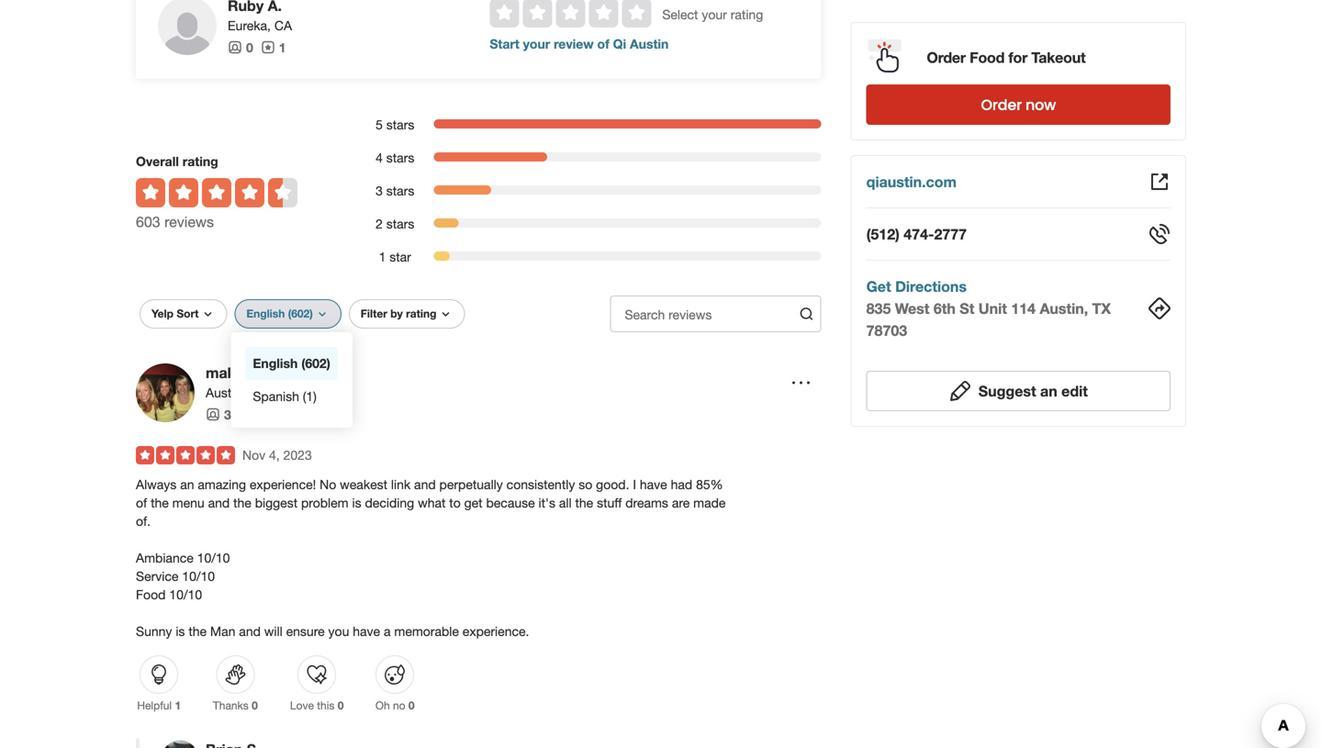 Task type: describe. For each thing, give the bounding box(es) containing it.
helpful
[[137, 699, 172, 712]]

0 horizontal spatial 1
[[175, 699, 181, 712]]

16 friends v2 image for 325
[[206, 408, 220, 422]]

2 stars
[[376, 216, 415, 231]]

0 right no
[[409, 699, 415, 712]]

problem
[[301, 495, 349, 511]]

sunny
[[136, 624, 172, 639]]

menu
[[172, 495, 205, 511]]

qi
[[613, 36, 627, 51]]

24 directions v2 image
[[1149, 298, 1171, 320]]

are
[[672, 495, 690, 511]]

start
[[490, 36, 520, 51]]

tx inside get directions 835 west 6th st unit 114 austin, tx 78703
[[1093, 300, 1111, 317]]

food inside ambiance 10/10 service 10/10 food 10/10
[[136, 587, 166, 602]]

(1 reaction) element
[[175, 699, 181, 712]]

suggest an edit
[[979, 383, 1088, 400]]

114
[[1012, 300, 1036, 317]]

yelp
[[152, 307, 174, 320]]

(602) for english (602) button
[[301, 356, 331, 371]]

0 vertical spatial 10/10
[[197, 551, 230, 566]]

to
[[449, 495, 461, 511]]

austin, inside mallory t. austin, tx
[[206, 385, 245, 400]]

no
[[393, 699, 406, 712]]

835
[[867, 300, 891, 317]]

yelp sort
[[152, 307, 199, 320]]

1 for 1
[[279, 40, 286, 55]]

filter reviews by 3 stars rating element
[[356, 182, 822, 200]]

english for english (602) dropdown button
[[246, 307, 285, 320]]

16 chevron down v2 image for filter by rating
[[439, 307, 453, 322]]

of inside always an amazing experience! no weakest link and perpetually consistently so good. i have had 85% of the menu and the biggest problem is deciding what to get because it's all the stuff dreams are made of.
[[136, 495, 147, 511]]

1 star
[[379, 249, 411, 264]]

4
[[376, 150, 383, 165]]

west
[[895, 300, 930, 317]]

st
[[960, 300, 975, 317]]

0 vertical spatial food
[[970, 49, 1005, 66]]

helpful 1
[[137, 699, 181, 712]]

filter reviews by 4 stars rating element
[[356, 149, 822, 167]]

get directions link
[[867, 278, 967, 295]]

your for select
[[702, 7, 727, 22]]

spanish
[[253, 389, 299, 404]]

filter reviews by 5 stars rating element
[[356, 116, 822, 134]]

24 external link v2 image
[[1149, 171, 1171, 193]]

rating element
[[490, 0, 652, 27]]

get
[[464, 495, 483, 511]]

ambiance 10/10 service 10/10 food 10/10
[[136, 551, 230, 602]]

a
[[384, 624, 391, 639]]

no
[[320, 477, 336, 492]]

love
[[290, 699, 314, 712]]

(602) for english (602) dropdown button
[[288, 307, 313, 320]]

1 vertical spatial 10/10
[[182, 569, 215, 584]]

edit
[[1062, 383, 1088, 400]]

takeout
[[1032, 49, 1086, 66]]

your for start
[[523, 36, 550, 51]]

directions
[[896, 278, 967, 295]]

1 for 1 star
[[379, 249, 386, 264]]

english (602) button
[[235, 299, 341, 329]]

16 review v2 image
[[261, 40, 275, 55]]

english for english (602) button
[[253, 356, 298, 371]]

experience.
[[463, 624, 529, 639]]

photo of ruby a. image
[[158, 0, 217, 55]]

english (602) button
[[246, 347, 338, 380]]

603
[[136, 213, 160, 230]]

it's
[[539, 495, 556, 511]]

always
[[136, 477, 177, 492]]

85%
[[696, 477, 723, 492]]

review
[[554, 36, 594, 51]]

0 right this
[[338, 699, 344, 712]]

the down so
[[575, 495, 594, 511]]

by
[[391, 307, 403, 320]]

16 friends v2 image for 0
[[228, 40, 242, 55]]

austin, inside get directions 835 west 6th st unit 114 austin, tx 78703
[[1040, 300, 1089, 317]]

nov 4, 2023
[[242, 448, 312, 463]]

stars for 5 stars
[[386, 117, 415, 132]]

menu image
[[791, 372, 813, 394]]

0 horizontal spatial have
[[353, 624, 380, 639]]

weakest
[[340, 477, 388, 492]]

tx inside mallory t. austin, tx
[[249, 385, 264, 400]]

start your review of qi austin
[[490, 36, 669, 51]]

0 vertical spatial of
[[598, 36, 610, 51]]

mallory t. austin, tx
[[206, 364, 271, 400]]

ambiance
[[136, 551, 194, 566]]

325
[[224, 407, 246, 422]]

filter reviews by 2 stars rating element
[[356, 215, 822, 233]]

filter reviews by 1 star rating element
[[356, 248, 822, 266]]

photo of mallory t. image
[[136, 364, 195, 422]]

2 vertical spatial and
[[239, 624, 261, 639]]

24 phone v2 image
[[1149, 223, 1171, 245]]

eureka, ca
[[228, 18, 292, 33]]

biggest
[[255, 495, 298, 511]]

order food for takeout
[[927, 49, 1086, 66]]

order now
[[981, 95, 1056, 115]]

0 horizontal spatial rating
[[183, 154, 218, 169]]

2
[[376, 216, 383, 231]]

order for order food for takeout
[[927, 49, 966, 66]]

mallory t. link
[[206, 364, 271, 382]]

consistently
[[507, 477, 575, 492]]

2 vertical spatial 10/10
[[169, 587, 202, 602]]

eureka,
[[228, 18, 271, 33]]

5 star rating image
[[136, 446, 235, 465]]

now
[[1026, 95, 1056, 115]]

0 horizontal spatial is
[[176, 624, 185, 639]]

sort
[[177, 307, 199, 320]]

3 stars
[[376, 183, 415, 198]]

oh
[[376, 699, 390, 712]]

overall
[[136, 154, 179, 169]]

select your rating
[[663, 7, 763, 22]]

(512)
[[867, 225, 900, 243]]

link
[[391, 477, 411, 492]]

deciding
[[365, 495, 414, 511]]



Task type: vqa. For each thing, say whether or not it's contained in the screenshot.
Save
no



Task type: locate. For each thing, give the bounding box(es) containing it.
rating right select
[[731, 7, 763, 22]]

perpetually
[[440, 477, 503, 492]]

1 horizontal spatial 16 chevron down v2 image
[[439, 307, 453, 322]]

english (602) for english (602) dropdown button
[[246, 307, 313, 320]]

1 stars from the top
[[386, 117, 415, 132]]

0 vertical spatial your
[[702, 7, 727, 22]]

an for suggest
[[1041, 383, 1058, 400]]

an for always
[[180, 477, 194, 492]]

(0 reactions) element right no
[[409, 699, 415, 712]]

stars right 4
[[386, 150, 415, 165]]

2 stars from the top
[[386, 150, 415, 165]]

1 vertical spatial and
[[208, 495, 230, 511]]

reviews for search reviews
[[669, 307, 712, 322]]

2777
[[935, 225, 967, 243]]

(0 reactions) element
[[252, 699, 258, 712], [338, 699, 344, 712], [409, 699, 415, 712]]

1 vertical spatial english
[[253, 356, 298, 371]]

2023
[[283, 448, 312, 463]]

your right select
[[702, 7, 727, 22]]

order for order now
[[981, 95, 1022, 115]]

4.5 star rating image
[[136, 178, 298, 207]]

rating for select your rating
[[731, 7, 763, 22]]

1 horizontal spatial have
[[640, 477, 667, 492]]

1 inside reviews element
[[279, 40, 286, 55]]

all
[[559, 495, 572, 511]]

(1)
[[303, 389, 317, 404]]

1 horizontal spatial tx
[[1093, 300, 1111, 317]]

the
[[151, 495, 169, 511], [233, 495, 251, 511], [575, 495, 594, 511], [189, 624, 207, 639]]

0 vertical spatial 1
[[279, 40, 286, 55]]

0 vertical spatial tx
[[1093, 300, 1111, 317]]

0 horizontal spatial an
[[180, 477, 194, 492]]

austin,
[[1040, 300, 1089, 317], [206, 385, 245, 400]]

(512) 474-2777
[[867, 225, 967, 243]]

(no rating) image
[[490, 0, 652, 27]]

an left edit on the bottom right
[[1041, 383, 1058, 400]]

is right sunny
[[176, 624, 185, 639]]

1 horizontal spatial reviews
[[669, 307, 712, 322]]

stars for 4 stars
[[386, 150, 415, 165]]

stars right 5
[[386, 117, 415, 132]]

suggest an edit button
[[867, 371, 1171, 411]]

0 vertical spatial english (602)
[[246, 307, 313, 320]]

stuff
[[597, 495, 622, 511]]

austin, down "mallory" at left
[[206, 385, 245, 400]]

stars inside filter reviews by 2 stars rating element
[[386, 216, 415, 231]]

reviews down '4.5 star rating' image
[[165, 213, 214, 230]]

english up spanish
[[253, 356, 298, 371]]

english
[[246, 307, 285, 320], [253, 356, 298, 371]]

so
[[579, 477, 593, 492]]

(0 reactions) element right thanks
[[252, 699, 258, 712]]

star
[[390, 249, 411, 264]]

your right start
[[523, 36, 550, 51]]

english (602) inside dropdown button
[[246, 307, 313, 320]]

friends element down eureka, on the top of page
[[228, 38, 253, 57]]

3 (0 reactions) element from the left
[[409, 699, 415, 712]]

1 horizontal spatial austin,
[[1040, 300, 1089, 317]]

1 horizontal spatial your
[[702, 7, 727, 22]]

spanish (1)
[[253, 389, 317, 404]]

0 vertical spatial have
[[640, 477, 667, 492]]

1 vertical spatial order
[[981, 95, 1022, 115]]

None radio
[[523, 0, 552, 27], [556, 0, 585, 27], [523, 0, 552, 27], [556, 0, 585, 27]]

3
[[376, 183, 383, 198]]

rating inside dropdown button
[[406, 307, 437, 320]]

1 horizontal spatial (0 reactions) element
[[338, 699, 344, 712]]

an up menu
[[180, 477, 194, 492]]

search
[[625, 307, 665, 322]]

5
[[376, 117, 383, 132]]

10/10 right 'ambiance'
[[197, 551, 230, 566]]

man
[[210, 624, 236, 639]]

(0 reactions) element for love this 0
[[338, 699, 344, 712]]

and left will
[[239, 624, 261, 639]]

0 vertical spatial reviews
[[165, 213, 214, 230]]

1 vertical spatial your
[[523, 36, 550, 51]]

tx down "t."
[[249, 385, 264, 400]]

reviews element
[[261, 38, 286, 57]]

0 horizontal spatial food
[[136, 587, 166, 602]]

thanks 0
[[213, 699, 258, 712]]

0 horizontal spatial (0 reactions) element
[[252, 699, 258, 712]]

an inside button
[[1041, 383, 1058, 400]]

friends element down mallory t. austin, tx
[[206, 406, 246, 424]]

memorable
[[394, 624, 459, 639]]

english (602) for english (602) button
[[253, 356, 331, 371]]

filter by rating
[[361, 307, 437, 320]]

1 horizontal spatial 16 friends v2 image
[[228, 40, 242, 55]]

16 chevron down v2 image inside the filter by rating dropdown button
[[439, 307, 453, 322]]

(0 reactions) element right this
[[338, 699, 344, 712]]

search reviews
[[625, 307, 712, 322]]

sunny is the man and will ensure you have a memorable experience.
[[136, 624, 529, 639]]

dreams
[[626, 495, 669, 511]]

reviews right the search
[[669, 307, 712, 322]]

(602) up english (602) button
[[288, 307, 313, 320]]

tx
[[1093, 300, 1111, 317], [249, 385, 264, 400]]

474-
[[904, 225, 935, 243]]

good.
[[596, 477, 630, 492]]

1 horizontal spatial food
[[970, 49, 1005, 66]]

will
[[264, 624, 283, 639]]

0 horizontal spatial and
[[208, 495, 230, 511]]

(0 reactions) element for thanks 0
[[252, 699, 258, 712]]

1 vertical spatial 1
[[379, 249, 386, 264]]

1 vertical spatial an
[[180, 477, 194, 492]]

16 chevron down v2 image
[[315, 307, 330, 322], [439, 307, 453, 322]]

(0 reactions) element for oh no 0
[[409, 699, 415, 712]]

1 horizontal spatial 1
[[279, 40, 286, 55]]

the down always
[[151, 495, 169, 511]]

english inside button
[[253, 356, 298, 371]]

1 vertical spatial friends element
[[206, 406, 246, 424]]

2 vertical spatial rating
[[406, 307, 437, 320]]

16 chevron down v2 image right filter by rating
[[439, 307, 453, 322]]

austin, right "114"
[[1040, 300, 1089, 317]]

stars inside filter reviews by 5 stars rating element
[[386, 117, 415, 132]]

and down amazing
[[208, 495, 230, 511]]

(602)
[[288, 307, 313, 320], [301, 356, 331, 371]]

what
[[418, 495, 446, 511]]

2 (0 reactions) element from the left
[[338, 699, 344, 712]]

1 vertical spatial austin,
[[206, 385, 245, 400]]

you
[[328, 624, 349, 639]]

0 vertical spatial rating
[[731, 7, 763, 22]]

4 stars
[[376, 150, 415, 165]]

order now link
[[867, 85, 1171, 125]]

0 horizontal spatial your
[[523, 36, 550, 51]]

0
[[246, 40, 253, 55], [252, 699, 258, 712], [338, 699, 344, 712], [409, 699, 415, 712]]

food down service
[[136, 587, 166, 602]]

0 vertical spatial friends element
[[228, 38, 253, 57]]

1 vertical spatial is
[[176, 624, 185, 639]]

0 horizontal spatial austin,
[[206, 385, 245, 400]]

5 stars
[[376, 117, 415, 132]]

of left qi
[[598, 36, 610, 51]]

oh no 0
[[376, 699, 415, 712]]

1 horizontal spatial rating
[[406, 307, 437, 320]]

food
[[970, 49, 1005, 66], [136, 587, 166, 602]]

the left man
[[189, 624, 207, 639]]

16 friends v2 image
[[228, 40, 242, 55], [206, 408, 220, 422]]

english up english (602) button
[[246, 307, 285, 320]]

4 stars from the top
[[386, 216, 415, 231]]

search image
[[800, 307, 814, 322]]

1 vertical spatial reviews
[[669, 307, 712, 322]]

0 vertical spatial and
[[414, 477, 436, 492]]

get
[[867, 278, 892, 295]]

stars inside filter reviews by 3 stars rating element
[[386, 183, 415, 198]]

16 friends v2 image left '325'
[[206, 408, 220, 422]]

2 16 chevron down v2 image from the left
[[439, 307, 453, 322]]

stars for 3 stars
[[386, 183, 415, 198]]

0 vertical spatial order
[[927, 49, 966, 66]]

0 vertical spatial 16 friends v2 image
[[228, 40, 242, 55]]

filter by rating button
[[349, 299, 465, 329]]

0 vertical spatial an
[[1041, 383, 1058, 400]]

order left now
[[981, 95, 1022, 115]]

qiaustin.com
[[867, 173, 957, 191]]

english (602) up english (602) button
[[246, 307, 313, 320]]

0 horizontal spatial 16 friends v2 image
[[206, 408, 220, 422]]

2 horizontal spatial rating
[[731, 7, 763, 22]]

0 horizontal spatial tx
[[249, 385, 264, 400]]

austin
[[630, 36, 669, 51]]

reviews
[[165, 213, 214, 230], [669, 307, 712, 322]]

ca
[[274, 18, 292, 33]]

2 horizontal spatial 1
[[379, 249, 386, 264]]

(602) inside dropdown button
[[288, 307, 313, 320]]

english (602)
[[246, 307, 313, 320], [253, 356, 331, 371]]

ensure
[[286, 624, 325, 639]]

stars inside filter reviews by 4 stars rating element
[[386, 150, 415, 165]]

0 horizontal spatial 16 chevron down v2 image
[[315, 307, 330, 322]]

stars right 2
[[386, 216, 415, 231]]

1 horizontal spatial an
[[1041, 383, 1058, 400]]

None radio
[[490, 0, 519, 27], [589, 0, 618, 27], [622, 0, 652, 27], [490, 0, 519, 27], [589, 0, 618, 27], [622, 0, 652, 27]]

t.
[[261, 364, 271, 382]]

10/10 down 'ambiance'
[[182, 569, 215, 584]]

(602) up (1)
[[301, 356, 331, 371]]

16 friends v2 image down eureka, on the top of page
[[228, 40, 242, 55]]

have
[[640, 477, 667, 492], [353, 624, 380, 639]]

1 (0 reactions) element from the left
[[252, 699, 258, 712]]

english inside dropdown button
[[246, 307, 285, 320]]

1 horizontal spatial and
[[239, 624, 261, 639]]

stars right 3
[[386, 183, 415, 198]]

1 vertical spatial have
[[353, 624, 380, 639]]

order left 'for'
[[927, 49, 966, 66]]

stars for 2 stars
[[386, 216, 415, 231]]

service
[[136, 569, 179, 584]]

10/10 down service
[[169, 587, 202, 602]]

16 chevron down v2 image inside english (602) dropdown button
[[315, 307, 330, 322]]

have inside always an amazing experience! no weakest link and perpetually consistently so good. i have had 85% of the menu and the biggest problem is deciding what to get because it's all the stuff dreams are made of.
[[640, 477, 667, 492]]

1 vertical spatial food
[[136, 587, 166, 602]]

is inside always an amazing experience! no weakest link and perpetually consistently so good. i have had 85% of the menu and the biggest problem is deciding what to get because it's all the stuff dreams are made of.
[[352, 495, 362, 511]]

1 vertical spatial of
[[136, 495, 147, 511]]

rating right by
[[406, 307, 437, 320]]

have left a
[[353, 624, 380, 639]]

0 horizontal spatial reviews
[[165, 213, 214, 230]]

2 horizontal spatial and
[[414, 477, 436, 492]]

english (602) inside button
[[253, 356, 331, 371]]

1 vertical spatial english (602)
[[253, 356, 331, 371]]

friends element containing 0
[[228, 38, 253, 57]]

0 horizontal spatial of
[[136, 495, 147, 511]]

reviews for 603 reviews
[[165, 213, 214, 230]]

amazing
[[198, 477, 246, 492]]

0 vertical spatial is
[[352, 495, 362, 511]]

1 inside filter reviews by 1 star rating element
[[379, 249, 386, 264]]

filter
[[361, 307, 387, 320]]

get directions 835 west 6th st unit 114 austin, tx 78703
[[867, 278, 1111, 339]]

is
[[352, 495, 362, 511], [176, 624, 185, 639]]

1 vertical spatial (602)
[[301, 356, 331, 371]]

1 16 chevron down v2 image from the left
[[315, 307, 330, 322]]

rating for filter by rating
[[406, 307, 437, 320]]

(602) inside button
[[301, 356, 331, 371]]

1 horizontal spatial of
[[598, 36, 610, 51]]

the down amazing
[[233, 495, 251, 511]]

of up of.
[[136, 495, 147, 511]]

2 horizontal spatial (0 reactions) element
[[409, 699, 415, 712]]

love this 0
[[290, 699, 344, 712]]

an inside always an amazing experience! no weakest link and perpetually consistently so good. i have had 85% of the menu and the biggest problem is deciding what to get because it's all the stuff dreams are made of.
[[180, 477, 194, 492]]

  text field
[[610, 296, 822, 332]]

overall rating
[[136, 154, 218, 169]]

always an amazing experience! no weakest link and perpetually consistently so good. i have had 85% of the menu and the biggest problem is deciding what to get because it's all the stuff dreams are made of.
[[136, 477, 726, 529]]

order
[[927, 49, 966, 66], [981, 95, 1022, 115]]

1 right helpful
[[175, 699, 181, 712]]

1 horizontal spatial order
[[981, 95, 1022, 115]]

0 vertical spatial english
[[246, 307, 285, 320]]

3 stars from the top
[[386, 183, 415, 198]]

24 pencil v2 image
[[949, 380, 972, 402]]

rating up '4.5 star rating' image
[[183, 154, 218, 169]]

and up what
[[414, 477, 436, 492]]

mallory
[[206, 364, 257, 382]]

1 horizontal spatial is
[[352, 495, 362, 511]]

unit
[[979, 300, 1007, 317]]

16 chevron down v2 image
[[201, 307, 215, 322]]

0 vertical spatial austin,
[[1040, 300, 1089, 317]]

friends element containing 325
[[206, 406, 246, 424]]

made
[[694, 495, 726, 511]]

because
[[486, 495, 535, 511]]

1 vertical spatial tx
[[249, 385, 264, 400]]

spanish (1) button
[[246, 380, 338, 413]]

16 chevron down v2 image left filter on the left
[[315, 307, 330, 322]]

1 right 16 review v2 "image"
[[279, 40, 286, 55]]

6th
[[934, 300, 956, 317]]

experience!
[[250, 477, 316, 492]]

0 right thanks
[[252, 699, 258, 712]]

0 horizontal spatial order
[[927, 49, 966, 66]]

have right i
[[640, 477, 667, 492]]

yelp sort button
[[140, 299, 227, 329]]

food left 'for'
[[970, 49, 1005, 66]]

this
[[317, 699, 335, 712]]

16 chevron down v2 image for english (602)
[[315, 307, 330, 322]]

friends element
[[228, 38, 253, 57], [206, 406, 246, 424]]

1 left star at the top
[[379, 249, 386, 264]]

78703
[[867, 322, 908, 339]]

for
[[1009, 49, 1028, 66]]

1 vertical spatial rating
[[183, 154, 218, 169]]

0 vertical spatial (602)
[[288, 307, 313, 320]]

english (602) up spanish (1) button
[[253, 356, 331, 371]]

0 left 16 review v2 "image"
[[246, 40, 253, 55]]

1 vertical spatial 16 friends v2 image
[[206, 408, 220, 422]]

4,
[[269, 448, 280, 463]]

2 vertical spatial 1
[[175, 699, 181, 712]]

tx left 24 directions v2 icon
[[1093, 300, 1111, 317]]

nov
[[242, 448, 266, 463]]

is down weakest
[[352, 495, 362, 511]]

of.
[[136, 514, 151, 529]]

of
[[598, 36, 610, 51], [136, 495, 147, 511]]



